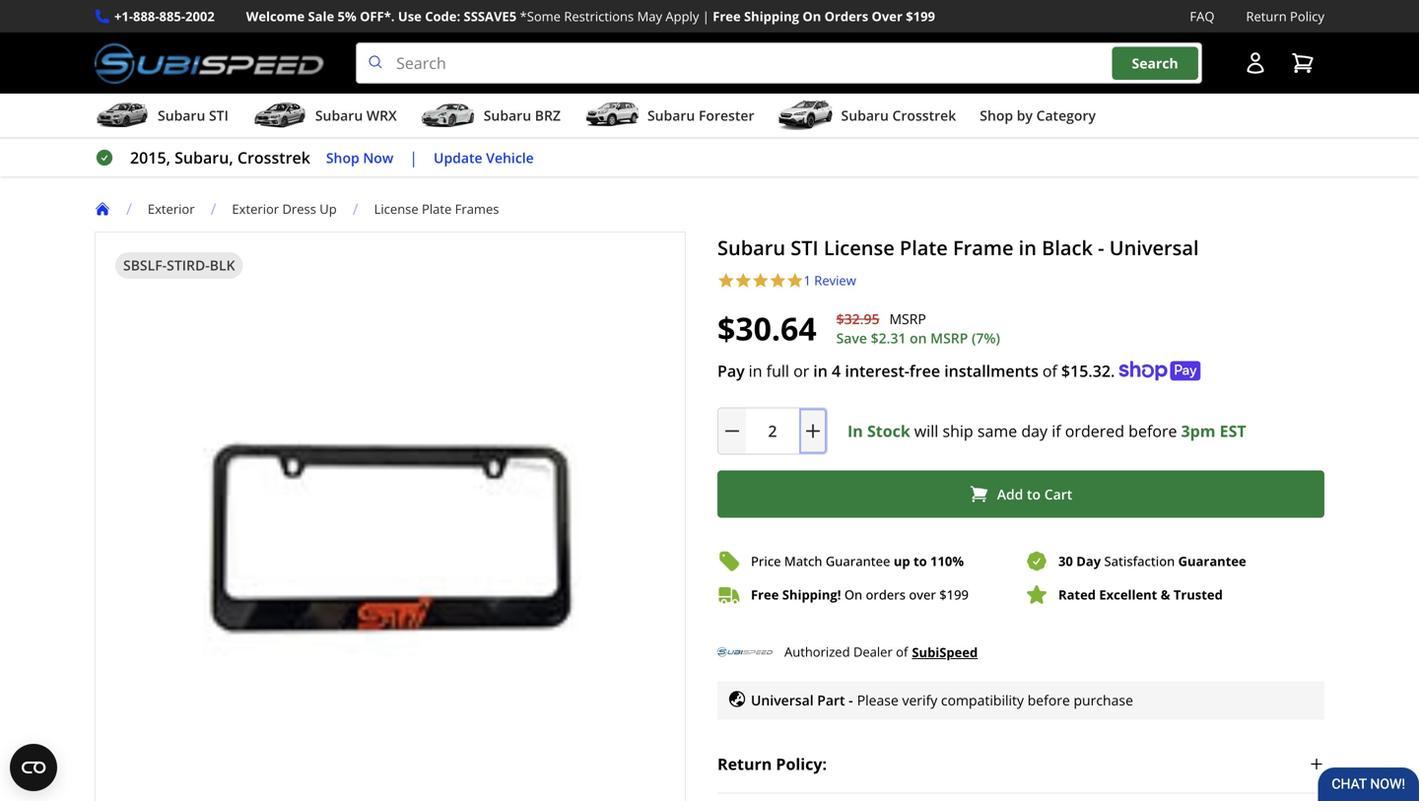 Task type: vqa. For each thing, say whether or not it's contained in the screenshot.
SPC
no



Task type: locate. For each thing, give the bounding box(es) containing it.
0 horizontal spatial in
[[749, 360, 763, 382]]

sssave5
[[464, 7, 517, 25]]

0 horizontal spatial star image
[[735, 272, 752, 289]]

*some
[[520, 7, 561, 25]]

0 horizontal spatial crosstrek
[[237, 147, 310, 168]]

crosstrek inside dropdown button
[[893, 106, 957, 125]]

universal right black
[[1110, 234, 1199, 261]]

license up review
[[824, 234, 895, 261]]

| right apply
[[703, 7, 710, 25]]

30 day satisfaction guarantee
[[1059, 553, 1247, 570]]

2 star image from the left
[[752, 272, 769, 289]]

shop by category button
[[980, 98, 1096, 137]]

by
[[1017, 106, 1033, 125]]

exterior link up "sbslf-stird-blk"
[[148, 200, 211, 218]]

0 vertical spatial shop
[[980, 106, 1014, 125]]

1 vertical spatial |
[[409, 147, 418, 168]]

shop inside shop by category dropdown button
[[980, 106, 1014, 125]]

0 vertical spatial license
[[374, 200, 419, 218]]

subaru right the a subaru crosstrek thumbnail image
[[841, 106, 889, 125]]

- right part
[[849, 691, 853, 710]]

1 vertical spatial sti
[[791, 234, 819, 261]]

guarantee up free shipping! on orders over $199
[[826, 553, 891, 570]]

subaru for subaru forester
[[648, 106, 695, 125]]

0 horizontal spatial license
[[374, 200, 419, 218]]

search input field
[[356, 43, 1203, 84]]

subaru up the $30.64 at the right top of page
[[718, 234, 786, 261]]

+1-888-885-2002 link
[[114, 6, 215, 27]]

compatibility
[[941, 691, 1024, 710]]

1 horizontal spatial /
[[211, 198, 216, 219]]

shipping
[[744, 7, 800, 25]]

plate
[[422, 200, 452, 218], [900, 234, 948, 261]]

1 vertical spatial to
[[914, 553, 927, 570]]

return for return policy
[[1247, 7, 1287, 25]]

1 exterior from the left
[[148, 200, 195, 218]]

of left $15.32
[[1043, 360, 1058, 382]]

a subaru sti thumbnail image image
[[95, 101, 150, 130]]

star image left 1
[[752, 272, 769, 289]]

-
[[1098, 234, 1105, 261], [849, 691, 853, 710]]

in
[[1019, 234, 1037, 261], [749, 360, 763, 382], [814, 360, 828, 382]]

subispeed
[[912, 644, 978, 661]]

before
[[1129, 421, 1178, 442], [1028, 691, 1071, 710]]

0 horizontal spatial of
[[896, 643, 908, 661]]

110%
[[931, 553, 964, 570]]

1 vertical spatial -
[[849, 691, 853, 710]]

exterior dress up link down the shop now link
[[232, 200, 353, 218]]

before left 3pm
[[1129, 421, 1178, 442]]

1 horizontal spatial shop
[[980, 106, 1014, 125]]

over
[[872, 7, 903, 25]]

up
[[320, 200, 337, 218]]

0 horizontal spatial /
[[126, 198, 132, 219]]

1 vertical spatial plate
[[900, 234, 948, 261]]

0 vertical spatial on
[[803, 7, 822, 25]]

policy:
[[776, 754, 827, 775]]

1 horizontal spatial star image
[[752, 272, 769, 289]]

msrp up on
[[890, 310, 927, 328]]

to right up
[[914, 553, 927, 570]]

plate left frames
[[422, 200, 452, 218]]

0 horizontal spatial |
[[409, 147, 418, 168]]

1 horizontal spatial universal
[[1110, 234, 1199, 261]]

shop by category
[[980, 106, 1096, 125]]

dealer
[[854, 643, 893, 661]]

1 horizontal spatial star image
[[769, 272, 787, 289]]

in left 4
[[814, 360, 828, 382]]

0 vertical spatial return
[[1247, 7, 1287, 25]]

2 horizontal spatial /
[[353, 198, 358, 219]]

1 horizontal spatial exterior
[[232, 200, 279, 218]]

shop for shop by category
[[980, 106, 1014, 125]]

0 horizontal spatial $199
[[906, 7, 936, 25]]

return policy:
[[718, 754, 827, 775]]

1 horizontal spatial free
[[751, 586, 779, 604]]

0 vertical spatial |
[[703, 7, 710, 25]]

exterior for exterior
[[148, 200, 195, 218]]

rated
[[1059, 586, 1096, 604]]

0 vertical spatial crosstrek
[[893, 106, 957, 125]]

satisfaction
[[1105, 553, 1175, 570]]

free right apply
[[713, 7, 741, 25]]

subaru left forester
[[648, 106, 695, 125]]

sti up 2015, subaru, crosstrek
[[209, 106, 229, 125]]

2015, subaru, crosstrek
[[130, 147, 310, 168]]

/ right "up"
[[353, 198, 358, 219]]

universal left part
[[751, 691, 814, 710]]

0 vertical spatial to
[[1027, 485, 1041, 504]]

interest-
[[845, 360, 910, 382]]

0 vertical spatial plate
[[422, 200, 452, 218]]

0 vertical spatial $199
[[906, 7, 936, 25]]

subaru for subaru sti
[[158, 106, 205, 125]]

may
[[637, 7, 663, 25]]

3pm
[[1182, 421, 1216, 442]]

purchase
[[1074, 691, 1134, 710]]

subispeed logo image
[[95, 43, 324, 84]]

return inside dropdown button
[[718, 754, 772, 775]]

return policy: button
[[718, 736, 1325, 793]]

1 horizontal spatial guarantee
[[1179, 553, 1247, 570]]

or
[[794, 360, 810, 382]]

2 horizontal spatial star image
[[787, 272, 804, 289]]

0 horizontal spatial sti
[[209, 106, 229, 125]]

1 horizontal spatial to
[[1027, 485, 1041, 504]]

subaru left brz
[[484, 106, 531, 125]]

subaru sti
[[158, 106, 229, 125]]

0 vertical spatial sti
[[209, 106, 229, 125]]

star image left 1
[[769, 272, 787, 289]]

1 review link
[[804, 272, 857, 289]]

0 vertical spatial -
[[1098, 234, 1105, 261]]

update vehicle button
[[434, 147, 534, 169]]

1 guarantee from the left
[[826, 553, 891, 570]]

|
[[703, 7, 710, 25], [409, 147, 418, 168]]

1 vertical spatial return
[[718, 754, 772, 775]]

0 horizontal spatial -
[[849, 691, 853, 710]]

1 vertical spatial shop
[[326, 148, 360, 167]]

1 horizontal spatial plate
[[900, 234, 948, 261]]

/ for exterior
[[126, 198, 132, 219]]

sti for subaru sti license plate frame in black - universal
[[791, 234, 819, 261]]

to right add
[[1027, 485, 1041, 504]]

subaru left wrx on the top left
[[315, 106, 363, 125]]

free shipping! on orders over $199
[[751, 586, 969, 604]]

if
[[1052, 421, 1061, 442]]

3 star image from the left
[[787, 272, 804, 289]]

0 horizontal spatial shop
[[326, 148, 360, 167]]

free down "price"
[[751, 586, 779, 604]]

subaru forester button
[[585, 98, 755, 137]]

sti up 1
[[791, 234, 819, 261]]

1 horizontal spatial before
[[1129, 421, 1178, 442]]

return left 'policy:'
[[718, 754, 772, 775]]

subaru wrx
[[315, 106, 397, 125]]

subaru brz button
[[421, 98, 561, 137]]

.
[[1111, 360, 1115, 382]]

2 star image from the left
[[769, 272, 787, 289]]

0 vertical spatial of
[[1043, 360, 1058, 382]]

2 exterior from the left
[[232, 200, 279, 218]]

/ right home image
[[126, 198, 132, 219]]

$199 right "over"
[[906, 7, 936, 25]]

star image
[[718, 272, 735, 289], [752, 272, 769, 289], [787, 272, 804, 289]]

shop left by
[[980, 106, 1014, 125]]

$199 right over
[[940, 586, 969, 604]]

of
[[1043, 360, 1058, 382], [896, 643, 908, 661]]

plate left frame on the right of the page
[[900, 234, 948, 261]]

1 star image from the left
[[718, 272, 735, 289]]

1 horizontal spatial msrp
[[931, 329, 968, 348]]

1 vertical spatial universal
[[751, 691, 814, 710]]

trusted
[[1174, 586, 1223, 604]]

rated excellent & trusted
[[1059, 586, 1223, 604]]

1 vertical spatial on
[[845, 586, 863, 604]]

free
[[713, 7, 741, 25], [751, 586, 779, 604]]

- right black
[[1098, 234, 1105, 261]]

return policy
[[1247, 7, 1325, 25]]

1 horizontal spatial of
[[1043, 360, 1058, 382]]

0 vertical spatial before
[[1129, 421, 1178, 442]]

on
[[910, 329, 927, 348]]

decrement image
[[723, 422, 742, 441]]

$32.95
[[837, 310, 880, 328]]

2 guarantee from the left
[[1179, 553, 1247, 570]]

0 horizontal spatial guarantee
[[826, 553, 891, 570]]

0 vertical spatial free
[[713, 7, 741, 25]]

shop now link
[[326, 147, 394, 169]]

shop now
[[326, 148, 394, 167]]

subaru inside dropdown button
[[484, 106, 531, 125]]

3 / from the left
[[353, 198, 358, 219]]

in left black
[[1019, 234, 1037, 261]]

/ down 2015, subaru, crosstrek
[[211, 198, 216, 219]]

of inside authorized dealer of subispeed
[[896, 643, 908, 661]]

use
[[398, 7, 422, 25]]

star image up the $30.64 at the right top of page
[[718, 272, 735, 289]]

to inside 'button'
[[1027, 485, 1041, 504]]

sbslf-
[[123, 256, 167, 275]]

star image up the $30.64 at the right top of page
[[735, 272, 752, 289]]

1 horizontal spatial return
[[1247, 7, 1287, 25]]

sti for subaru sti
[[209, 106, 229, 125]]

code:
[[425, 7, 461, 25]]

0 horizontal spatial exterior
[[148, 200, 195, 218]]

exterior left dress at top left
[[232, 200, 279, 218]]

0 horizontal spatial plate
[[422, 200, 452, 218]]

return left policy
[[1247, 7, 1287, 25]]

subaru
[[158, 106, 205, 125], [315, 106, 363, 125], [484, 106, 531, 125], [648, 106, 695, 125], [841, 106, 889, 125], [718, 234, 786, 261]]

of right "dealer"
[[896, 643, 908, 661]]

before left purchase
[[1028, 691, 1071, 710]]

frame
[[953, 234, 1014, 261]]

$199
[[906, 7, 936, 25], [940, 586, 969, 604]]

frames
[[455, 200, 499, 218]]

0 vertical spatial universal
[[1110, 234, 1199, 261]]

subaru,
[[175, 147, 233, 168]]

update
[[434, 148, 483, 167]]

star image left review
[[787, 272, 804, 289]]

subaru for subaru wrx
[[315, 106, 363, 125]]

verify
[[903, 691, 938, 710]]

None number field
[[718, 408, 828, 455]]

universal
[[1110, 234, 1199, 261], [751, 691, 814, 710]]

wrx
[[367, 106, 397, 125]]

license down now at the left top
[[374, 200, 419, 218]]

up
[[894, 553, 911, 570]]

/ for license plate frames
[[353, 198, 358, 219]]

guarantee
[[826, 553, 891, 570], [1179, 553, 1247, 570]]

sti inside dropdown button
[[209, 106, 229, 125]]

2002
[[185, 7, 215, 25]]

orders
[[866, 586, 906, 604]]

1 horizontal spatial sti
[[791, 234, 819, 261]]

a subaru forester thumbnail image image
[[585, 101, 640, 130]]

exterior down 2015,
[[148, 200, 195, 218]]

shop for shop now
[[326, 148, 360, 167]]

1 horizontal spatial crosstrek
[[893, 106, 957, 125]]

1 / from the left
[[126, 198, 132, 219]]

1 horizontal spatial license
[[824, 234, 895, 261]]

(7%)
[[972, 329, 1001, 348]]

price
[[751, 553, 781, 570]]

faq link
[[1190, 6, 1215, 27]]

| right now at the left top
[[409, 147, 418, 168]]

1 vertical spatial of
[[896, 643, 908, 661]]

subaru up subaru,
[[158, 106, 205, 125]]

in left full
[[749, 360, 763, 382]]

subaru sti license plate frame in black - universal
[[718, 234, 1199, 261]]

0 horizontal spatial return
[[718, 754, 772, 775]]

1 vertical spatial crosstrek
[[237, 147, 310, 168]]

1 horizontal spatial in
[[814, 360, 828, 382]]

part
[[818, 691, 845, 710]]

1 vertical spatial before
[[1028, 691, 1071, 710]]

guarantee up trusted
[[1179, 553, 1247, 570]]

msrp right on
[[931, 329, 968, 348]]

star image
[[735, 272, 752, 289], [769, 272, 787, 289]]

subaru sti button
[[95, 98, 229, 137]]

1 horizontal spatial $199
[[940, 586, 969, 604]]

shop left now at the left top
[[326, 148, 360, 167]]

0 horizontal spatial star image
[[718, 272, 735, 289]]

exterior dress up link down 2015, subaru, crosstrek
[[232, 200, 337, 218]]

2 / from the left
[[211, 198, 216, 219]]



Task type: describe. For each thing, give the bounding box(es) containing it.
1 review
[[804, 272, 857, 289]]

subaru for subaru sti license plate frame in black - universal
[[718, 234, 786, 261]]

$30.64
[[718, 307, 817, 350]]

sale
[[308, 7, 334, 25]]

over
[[909, 586, 936, 604]]

subaru for subaru crosstrek
[[841, 106, 889, 125]]

/ for exterior dress up
[[211, 198, 216, 219]]

add to cart button
[[718, 471, 1325, 518]]

day
[[1077, 553, 1101, 570]]

exterior dress up
[[232, 200, 337, 218]]

increment image
[[804, 422, 823, 441]]

0 horizontal spatial on
[[803, 7, 822, 25]]

0 horizontal spatial universal
[[751, 691, 814, 710]]

subaru wrx button
[[252, 98, 397, 137]]

30
[[1059, 553, 1074, 570]]

in stock will ship same day if ordered before 3pm est
[[848, 421, 1247, 442]]

ordered
[[1066, 421, 1125, 442]]

installments
[[945, 360, 1039, 382]]

add
[[997, 485, 1024, 504]]

subispeed image
[[718, 638, 773, 666]]

search
[[1132, 54, 1179, 72]]

1 horizontal spatial |
[[703, 7, 710, 25]]

&
[[1161, 586, 1171, 604]]

888-
[[133, 7, 159, 25]]

$32.95 msrp save $2.31 on msrp (7%)
[[837, 310, 1001, 348]]

+1-888-885-2002
[[114, 7, 215, 25]]

match
[[785, 553, 823, 570]]

1 vertical spatial free
[[751, 586, 779, 604]]

$15.32
[[1062, 360, 1111, 382]]

add to cart
[[997, 485, 1073, 504]]

subaru crosstrek
[[841, 106, 957, 125]]

1 vertical spatial $199
[[940, 586, 969, 604]]

excellent
[[1100, 586, 1158, 604]]

brz
[[535, 106, 561, 125]]

2 horizontal spatial in
[[1019, 234, 1037, 261]]

sbslf-stird-blk
[[123, 256, 235, 275]]

vehicle
[[486, 148, 534, 167]]

0 horizontal spatial msrp
[[890, 310, 927, 328]]

blk
[[210, 256, 235, 275]]

price match guarantee up to 110%
[[751, 553, 964, 570]]

forester
[[699, 106, 755, 125]]

welcome sale 5% off*. use code: sssave5 *some restrictions may apply | free shipping on orders over $199
[[246, 7, 936, 25]]

exterior link down 2015,
[[148, 200, 195, 218]]

stird-
[[167, 256, 210, 275]]

a subaru wrx thumbnail image image
[[252, 101, 307, 130]]

1
[[804, 272, 811, 289]]

subaru crosstrek button
[[778, 98, 957, 137]]

pay
[[718, 360, 745, 382]]

please
[[857, 691, 899, 710]]

orders
[[825, 7, 869, 25]]

exterior for exterior dress up
[[232, 200, 279, 218]]

save
[[837, 329, 868, 348]]

1 vertical spatial license
[[824, 234, 895, 261]]

update vehicle
[[434, 148, 534, 167]]

day
[[1022, 421, 1048, 442]]

authorized dealer of subispeed
[[785, 643, 978, 661]]

subaru for subaru brz
[[484, 106, 531, 125]]

ship
[[943, 421, 974, 442]]

1 star image from the left
[[735, 272, 752, 289]]

dress
[[282, 200, 316, 218]]

a subaru brz thumbnail image image
[[421, 101, 476, 130]]

return policy link
[[1247, 6, 1325, 27]]

885-
[[159, 7, 185, 25]]

button image
[[1244, 51, 1268, 75]]

faq
[[1190, 7, 1215, 25]]

$2.31
[[871, 329, 906, 348]]

full
[[767, 360, 790, 382]]

home image
[[95, 201, 110, 217]]

category
[[1037, 106, 1096, 125]]

pay in full or in 4 interest-free installments of $15.32 .
[[718, 360, 1115, 382]]

open widget image
[[10, 744, 57, 792]]

0 horizontal spatial free
[[713, 7, 741, 25]]

policy
[[1291, 7, 1325, 25]]

0 horizontal spatial before
[[1028, 691, 1071, 710]]

shop pay image
[[1119, 361, 1201, 381]]

5%
[[338, 7, 357, 25]]

a subaru crosstrek thumbnail image image
[[778, 101, 834, 130]]

2015,
[[130, 147, 171, 168]]

+1-
[[114, 7, 133, 25]]

0 horizontal spatial to
[[914, 553, 927, 570]]

restrictions
[[564, 7, 634, 25]]

authorized
[[785, 643, 850, 661]]

search button
[[1113, 47, 1199, 80]]

free
[[910, 360, 941, 382]]

est
[[1220, 421, 1247, 442]]

review
[[815, 272, 857, 289]]

1 horizontal spatial -
[[1098, 234, 1105, 261]]

apply
[[666, 7, 699, 25]]

return for return policy:
[[718, 754, 772, 775]]

subaru forester
[[648, 106, 755, 125]]

black
[[1042, 234, 1093, 261]]

subaru brz
[[484, 106, 561, 125]]

1 horizontal spatial on
[[845, 586, 863, 604]]

stock
[[868, 421, 911, 442]]



